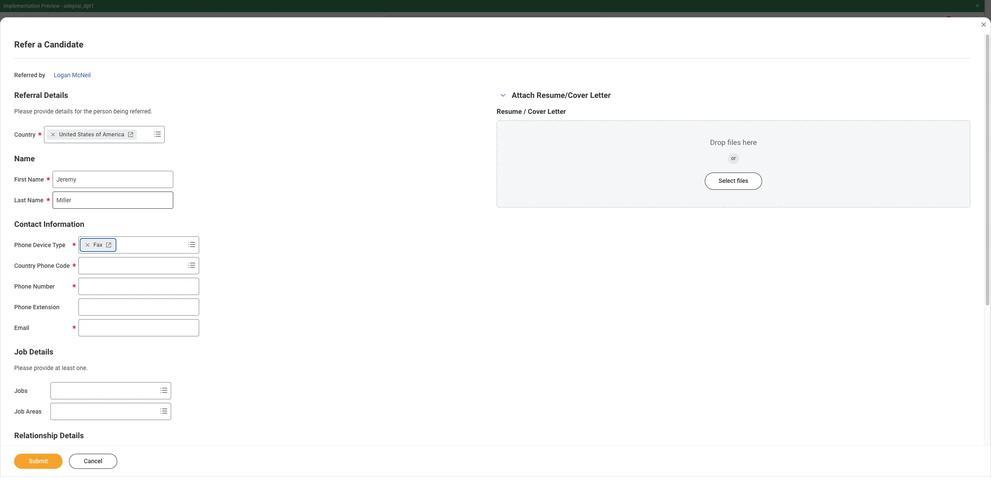 Task type: vqa. For each thing, say whether or not it's contained in the screenshot.
second Edit Row from the top of the page
no



Task type: describe. For each thing, give the bounding box(es) containing it.
attach resume/cover letter group
[[497, 90, 971, 207]]

effective date
[[164, 204, 202, 211]]

row inside main content
[[164, 335, 959, 357]]

job details group
[[14, 347, 488, 372]]

browse jobs
[[36, 108, 76, 116]]

united states of america
[[59, 131, 125, 137]]

profile logan mcneil element
[[956, 16, 980, 35]]

details for relationship details
[[60, 431, 84, 440]]

spotlight job row
[[164, 314, 959, 335]]

hub
[[57, 55, 73, 66]]

implementation
[[3, 3, 40, 9]]

jobs hub element
[[36, 54, 107, 66]]

least
[[62, 364, 75, 371]]

job inside my job alerts link
[[47, 129, 59, 137]]

country phone code
[[14, 262, 70, 269]]

heatmap image
[[16, 86, 26, 97]]

browse jobs link
[[7, 102, 131, 123]]

attach
[[512, 90, 535, 100]]

direct
[[168, 279, 182, 285]]

1 rank
[[860, 99, 872, 127]]

referrals inside tab list
[[173, 172, 196, 178]]

my referrals link
[[7, 164, 131, 185]]

stage
[[188, 242, 202, 248]]

submit button
[[14, 454, 63, 469]]

contact information button
[[14, 219, 84, 228]]

ext link image
[[104, 241, 113, 249]]

america
[[103, 131, 125, 137]]

jobs hub
[[36, 55, 73, 66]]

cover
[[528, 107, 546, 116]]

job inside "group"
[[14, 347, 27, 356]]

referral details
[[14, 90, 68, 100]]

First Name text field
[[53, 171, 173, 188]]

code
[[56, 262, 70, 269]]

cell for spotlight job
[[561, 314, 959, 335]]

by
[[39, 72, 45, 79]]

areas
[[26, 408, 42, 415]]

jobs for jobs hub
[[36, 55, 55, 66]]

relationship details
[[14, 431, 84, 440]]

attach resume/cover letter button
[[512, 90, 611, 100]]

united states of america element
[[59, 131, 125, 138]]

social
[[168, 258, 182, 264]]

points
[[770, 121, 785, 127]]

effective
[[164, 204, 188, 211]]

social media referral
[[168, 258, 217, 264]]

name inside popup button
[[203, 242, 217, 248]]

contact
[[14, 219, 42, 228]]

phone for phone number
[[14, 283, 31, 290]]

provide for job
[[34, 364, 54, 371]]

refer
[[14, 39, 35, 50]]

referred.
[[130, 108, 152, 115]]

resume
[[497, 107, 522, 116]]

Job Areas field
[[51, 404, 157, 419]]

direct referral
[[168, 279, 201, 285]]

united states of america, press delete to clear value, ctrl + enter opens in new window. option
[[47, 129, 137, 140]]

referral details button
[[14, 90, 68, 100]]

media
[[184, 258, 198, 264]]

x small image
[[83, 241, 92, 249]]

transformation import image
[[113, 55, 124, 66]]

3 active referrals
[[659, 99, 695, 127]]

referral for referral application
[[168, 300, 186, 307]]

cell for direct referral
[[561, 272, 959, 293]]

jobs for jobs
[[14, 388, 28, 394]]

my inside my referrals tab list
[[164, 172, 172, 178]]

Phone Number text field
[[78, 278, 199, 295]]

job inside spotlight job "row"
[[190, 322, 199, 328]]

chevron down image
[[498, 92, 509, 98]]

referred by
[[14, 72, 45, 79]]

document star image
[[16, 148, 26, 159]]

0
[[766, 99, 776, 119]]

Last Name text field
[[53, 191, 173, 209]]

name up my referrals image
[[14, 154, 35, 163]]

1
[[861, 99, 871, 119]]

my tasks element
[[932, 16, 956, 35]]

device
[[33, 241, 51, 248]]

united
[[59, 131, 76, 137]]

extension
[[33, 304, 60, 310]]

referral for referral stage name
[[169, 242, 187, 248]]

states
[[78, 131, 94, 137]]

main content containing 3
[[0, 40, 992, 477]]

details for job details
[[29, 347, 53, 356]]

job details button
[[14, 347, 53, 356]]

3
[[672, 99, 681, 119]]

resume / cover letter
[[497, 107, 566, 116]]

prompts image for jobs
[[159, 385, 169, 396]]

1 horizontal spatial letter
[[591, 90, 611, 100]]

x small image
[[49, 130, 57, 139]]

search image
[[16, 107, 26, 117]]

direct referral row
[[164, 272, 959, 293]]

details
[[55, 108, 73, 115]]

preview
[[41, 3, 60, 9]]

referrals inside 3 active referrals
[[674, 121, 695, 127]]

please for referral
[[14, 108, 32, 115]]

of
[[96, 131, 101, 137]]

prompts image for type
[[187, 239, 197, 250]]

referred
[[14, 72, 37, 79]]

for
[[74, 108, 82, 115]]

phone for phone device type
[[14, 241, 31, 248]]

name right first on the top left of the page
[[28, 176, 44, 183]]

first
[[14, 176, 26, 183]]

my job alerts link
[[7, 123, 131, 143]]

name group
[[14, 153, 488, 209]]

prompts image for code
[[187, 260, 197, 270]]

please for job
[[14, 364, 32, 371]]

referral application row
[[164, 293, 959, 314]]

referral right media
[[199, 258, 217, 264]]



Task type: locate. For each thing, give the bounding box(es) containing it.
my referrals right my referrals image
[[36, 170, 76, 178]]

referrals down 3
[[674, 121, 695, 127]]

details for referral details
[[44, 90, 68, 100]]

Jobs field
[[51, 383, 157, 399]]

job left united
[[47, 129, 59, 137]]

letter down attach resume/cover letter button on the top right of the page
[[548, 107, 566, 116]]

0 horizontal spatial my referrals
[[36, 170, 76, 178]]

0 vertical spatial prompts image
[[159, 385, 169, 396]]

1 provide from the top
[[34, 108, 54, 115]]

files
[[738, 177, 749, 184]]

phone up email
[[14, 304, 31, 310]]

type
[[52, 241, 65, 248]]

cancel button
[[69, 454, 117, 469]]

details up the cancel button
[[60, 431, 84, 440]]

spotlight job
[[168, 322, 199, 328]]

close environment banner image
[[976, 3, 981, 8]]

cell
[[561, 251, 959, 272], [561, 272, 959, 293], [561, 293, 959, 314], [561, 314, 959, 335], [164, 335, 561, 357], [561, 335, 959, 357]]

letter
[[591, 90, 611, 100], [548, 107, 566, 116]]

or
[[732, 155, 736, 161]]

referrals inside navigation pane region
[[47, 170, 76, 178]]

2 provide from the top
[[34, 364, 54, 371]]

application
[[187, 300, 213, 307]]

the
[[84, 108, 92, 115]]

my referrals image
[[16, 169, 26, 179]]

notifications large image
[[16, 128, 26, 138]]

job left areas
[[14, 408, 24, 415]]

referral right direct
[[183, 279, 201, 285]]

1 country from the top
[[14, 131, 35, 138]]

details inside referral details group
[[44, 90, 68, 100]]

logan
[[54, 72, 71, 79]]

provide left at
[[34, 364, 54, 371]]

letter inside resume / cover letter region
[[548, 107, 566, 116]]

0 horizontal spatial letter
[[548, 107, 566, 116]]

referral up social
[[169, 242, 187, 248]]

1 please from the top
[[14, 108, 32, 115]]

job areas
[[14, 408, 42, 415]]

1 horizontal spatial my referrals
[[164, 172, 196, 178]]

details inside the job details "group"
[[29, 347, 53, 356]]

overview link
[[7, 81, 131, 102]]

a
[[37, 39, 42, 50]]

2 vertical spatial details
[[60, 431, 84, 440]]

please down job details button
[[14, 364, 32, 371]]

browse
[[36, 108, 59, 116]]

2 horizontal spatial referrals
[[674, 121, 695, 127]]

job details
[[14, 347, 53, 356]]

attach resume/cover letter
[[512, 90, 611, 100]]

name right stage
[[203, 242, 217, 248]]

referrals up "effective date"
[[173, 172, 196, 178]]

referral stage name button
[[165, 234, 560, 250]]

close refer a candidate image
[[981, 21, 988, 28]]

fax
[[93, 241, 103, 248]]

contact information group
[[14, 219, 488, 336]]

tab
[[262, 166, 307, 186]]

1 vertical spatial letter
[[548, 107, 566, 116]]

job
[[47, 129, 59, 137], [190, 322, 199, 328], [14, 347, 27, 356], [14, 408, 24, 415]]

my referrals tab list
[[156, 166, 974, 186]]

contact information
[[14, 219, 84, 228]]

cell for social media referral
[[561, 251, 959, 272]]

phone for phone extension
[[14, 304, 31, 310]]

total
[[758, 121, 769, 127]]

country for country
[[14, 131, 35, 138]]

1 prompts image from the top
[[159, 385, 169, 396]]

2 vertical spatial prompts image
[[187, 260, 197, 270]]

candidate
[[44, 39, 83, 50]]

0 horizontal spatial jobs
[[14, 388, 28, 394]]

country
[[14, 131, 35, 138], [14, 262, 35, 269]]

one.
[[76, 364, 88, 371]]

0 vertical spatial country
[[14, 131, 35, 138]]

2 horizontal spatial jobs
[[61, 108, 76, 116]]

fax element
[[93, 241, 103, 249]]

1 vertical spatial please
[[14, 364, 32, 371]]

my for my referrals image
[[36, 170, 46, 178]]

person
[[94, 108, 112, 115]]

1 vertical spatial jobs
[[61, 108, 76, 116]]

notifications element
[[908, 16, 932, 35]]

main content
[[0, 40, 992, 477]]

cancel
[[84, 458, 102, 465]]

email
[[14, 324, 29, 331]]

my inside my job alerts link
[[36, 129, 46, 137]]

my referrals inside navigation pane region
[[36, 170, 76, 178]]

first name
[[14, 176, 44, 183]]

relationship
[[14, 431, 58, 440]]

referral
[[14, 90, 42, 100], [169, 242, 187, 248], [199, 258, 217, 264], [183, 279, 201, 285], [168, 300, 186, 307]]

date
[[190, 204, 202, 211]]

cell for referral application
[[561, 293, 959, 314]]

prompts image for job areas
[[159, 406, 169, 416]]

my job alerts
[[36, 129, 80, 137]]

last name
[[14, 197, 43, 203]]

details up please provide at least one.
[[29, 347, 53, 356]]

provide inside the job details "group"
[[34, 364, 54, 371]]

my left x small icon
[[36, 129, 46, 137]]

prompts image
[[159, 385, 169, 396], [159, 406, 169, 416]]

resume / cover letter region
[[497, 107, 971, 207]]

phone extension
[[14, 304, 60, 310]]

0 vertical spatial prompts image
[[152, 129, 163, 139]]

rank
[[860, 121, 872, 127]]

please inside the job details "group"
[[14, 364, 32, 371]]

social media referral row
[[164, 251, 959, 272]]

column header
[[561, 234, 959, 251]]

fax, press delete to clear value, ctrl + enter opens in new window. option
[[81, 240, 115, 250]]

referral up search icon
[[14, 90, 42, 100]]

1 vertical spatial provide
[[34, 364, 54, 371]]

Phone Extension text field
[[78, 298, 199, 316]]

select
[[719, 177, 736, 184]]

job down email
[[14, 347, 27, 356]]

last
[[14, 197, 26, 203]]

referral inside popup button
[[169, 242, 187, 248]]

my referrals up "effective date"
[[164, 172, 196, 178]]

country inside the 'contact information' group
[[14, 262, 35, 269]]

please provide at least one.
[[14, 364, 88, 371]]

2 country from the top
[[14, 262, 35, 269]]

Email text field
[[78, 319, 199, 336]]

country up phone number
[[14, 262, 35, 269]]

country up the document star "image"
[[14, 131, 35, 138]]

2 vertical spatial jobs
[[14, 388, 28, 394]]

information
[[43, 219, 84, 228]]

0 vertical spatial please
[[14, 108, 32, 115]]

prompts image right ext link image
[[152, 129, 163, 139]]

select files button
[[705, 172, 763, 190]]

2 please from the top
[[14, 364, 32, 371]]

job right spotlight
[[190, 322, 199, 328]]

phone left number
[[14, 283, 31, 290]]

letter right resume/cover
[[591, 90, 611, 100]]

0 vertical spatial letter
[[591, 90, 611, 100]]

referral details group
[[14, 90, 488, 115]]

my inside my referrals link
[[36, 170, 46, 178]]

0 horizontal spatial referrals
[[47, 170, 76, 178]]

/
[[524, 107, 527, 116]]

referral inside row
[[183, 279, 201, 285]]

adeptai_dpt1
[[64, 3, 94, 9]]

1 vertical spatial details
[[29, 347, 53, 356]]

at
[[55, 364, 60, 371]]

please
[[14, 108, 32, 115], [14, 364, 32, 371]]

navigation pane region
[[0, 40, 138, 477]]

relationship details button
[[14, 431, 84, 440]]

resume/cover
[[537, 90, 589, 100]]

provide for referral
[[34, 108, 54, 115]]

referral application
[[168, 300, 213, 307]]

name
[[14, 154, 35, 163], [28, 176, 44, 183], [27, 197, 43, 203], [203, 242, 217, 248]]

referral inside group
[[14, 90, 42, 100]]

please down heatmap icon
[[14, 108, 32, 115]]

country for country phone code
[[14, 262, 35, 269]]

refer a candidate dialog
[[0, 17, 992, 477]]

ext link image
[[126, 130, 135, 139]]

my up effective
[[164, 172, 172, 178]]

logan mcneil
[[54, 72, 91, 79]]

Country Phone Code field
[[79, 258, 185, 273]]

phone
[[14, 241, 31, 248], [37, 262, 54, 269], [14, 283, 31, 290], [14, 304, 31, 310]]

phone device type
[[14, 241, 65, 248]]

0 vertical spatial details
[[44, 90, 68, 100]]

referral up spotlight
[[168, 300, 186, 307]]

provide inside referral details group
[[34, 108, 54, 115]]

row
[[164, 335, 959, 357]]

my right my referrals image
[[36, 170, 46, 178]]

please provide details for the person being referred.
[[14, 108, 152, 115]]

jobs inside refer a candidate dialog
[[14, 388, 28, 394]]

details up browse jobs
[[44, 90, 68, 100]]

please inside referral details group
[[14, 108, 32, 115]]

implementation preview -   adeptai_dpt1 banner
[[0, 0, 985, 40]]

mcneil
[[72, 72, 91, 79]]

overview
[[36, 87, 65, 95]]

provide down 'referral details'
[[34, 108, 54, 115]]

my referrals inside tab list
[[164, 172, 196, 178]]

phone left the code
[[37, 262, 54, 269]]

referral stage name row
[[164, 234, 959, 251]]

referrals right the first name on the left top
[[47, 170, 76, 178]]

1 horizontal spatial jobs
[[36, 55, 55, 66]]

referral for referral details
[[14, 90, 42, 100]]

my for the notifications large image
[[36, 129, 46, 137]]

being
[[114, 108, 128, 115]]

implementation preview -   adeptai_dpt1
[[3, 3, 94, 9]]

0 vertical spatial jobs
[[36, 55, 55, 66]]

prompts image
[[152, 129, 163, 139], [187, 239, 197, 250], [187, 260, 197, 270]]

logan mcneil link
[[54, 70, 91, 79]]

2 prompts image from the top
[[159, 406, 169, 416]]

my
[[36, 129, 46, 137], [36, 170, 46, 178], [164, 172, 172, 178]]

referral stage name
[[169, 242, 217, 248]]

refer a candidate
[[14, 39, 83, 50]]

provide
[[34, 108, 54, 115], [34, 364, 54, 371]]

1 vertical spatial country
[[14, 262, 35, 269]]

alerts
[[61, 129, 80, 137]]

prompts image right social
[[187, 260, 197, 270]]

1 vertical spatial prompts image
[[187, 239, 197, 250]]

phone left device
[[14, 241, 31, 248]]

spotlight
[[168, 322, 189, 328]]

name right last
[[27, 197, 43, 203]]

prompts image up social media referral
[[187, 239, 197, 250]]

1 vertical spatial prompts image
[[159, 406, 169, 416]]

1 horizontal spatial referrals
[[173, 172, 196, 178]]

0 vertical spatial provide
[[34, 108, 54, 115]]

-
[[61, 3, 63, 9]]



